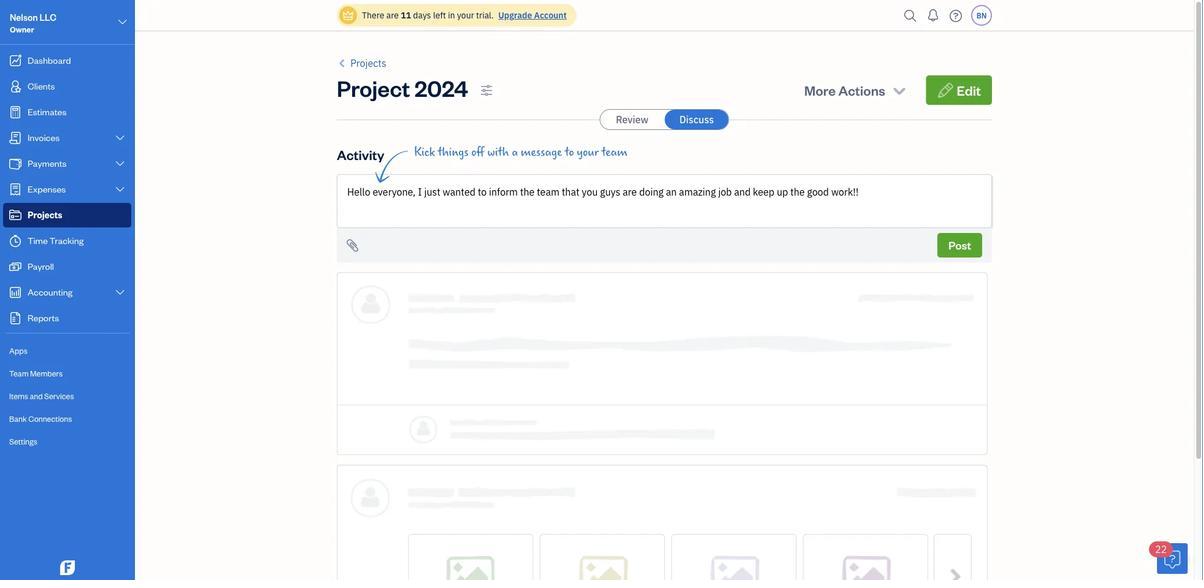 Task type: vqa. For each thing, say whether or not it's contained in the screenshot.
Accounting Link in the left of the page
yes



Task type: locate. For each thing, give the bounding box(es) containing it.
resource center badge image
[[1158, 544, 1188, 574]]

1 horizontal spatial projects
[[351, 57, 387, 70]]

team members
[[9, 369, 63, 379]]

time tracking link
[[3, 229, 131, 253]]

tracking
[[50, 235, 84, 246]]

message
[[521, 145, 562, 159]]

settings for this project image
[[480, 83, 493, 98]]

projects inside main element
[[28, 209, 62, 221]]

project image
[[8, 209, 23, 222]]

project 2024
[[337, 73, 468, 102]]

invoice image
[[8, 132, 23, 144]]

upgrade
[[498, 10, 532, 21]]

projects button
[[337, 56, 387, 71]]

0 horizontal spatial projects
[[28, 209, 62, 221]]

clients
[[28, 80, 55, 92]]

crown image
[[342, 9, 355, 22]]

upgrade account link
[[496, 10, 567, 21]]

team
[[9, 369, 29, 379]]

your right to
[[577, 145, 599, 159]]

review link
[[601, 110, 664, 130]]

nelson
[[10, 11, 38, 23]]

projects down the expenses
[[28, 209, 62, 221]]

22
[[1156, 544, 1168, 556]]

team members link
[[3, 363, 131, 385]]

nelson llc owner
[[10, 11, 56, 34]]

payroll
[[28, 261, 54, 272]]

projects up the project
[[351, 57, 387, 70]]

trial.
[[476, 10, 494, 21]]

chevron large down image inside invoices 'link'
[[115, 133, 126, 143]]

projects link
[[3, 203, 131, 228]]

0 vertical spatial your
[[457, 10, 474, 21]]

time tracking
[[28, 235, 84, 246]]

payroll link
[[3, 255, 131, 279]]

invoices
[[28, 132, 60, 143]]

days
[[413, 10, 431, 21]]

off
[[472, 145, 485, 159]]

dashboard image
[[8, 55, 23, 67]]

report image
[[8, 312, 23, 325]]

your right in
[[457, 10, 474, 21]]

expense image
[[8, 184, 23, 196]]

and
[[30, 391, 43, 401]]

apps link
[[3, 341, 131, 362]]

kick things off with a message to your team
[[414, 145, 628, 159]]

in
[[448, 10, 455, 21]]

1 vertical spatial your
[[577, 145, 599, 159]]

there
[[362, 10, 384, 21]]

1 vertical spatial projects
[[28, 209, 62, 221]]

projects
[[351, 57, 387, 70], [28, 209, 62, 221]]

chart image
[[8, 287, 23, 299]]

estimates link
[[3, 100, 131, 125]]

bn
[[977, 10, 987, 20]]

dashboard
[[28, 54, 71, 66]]

projects inside button
[[351, 57, 387, 70]]

estimate image
[[8, 106, 23, 118]]

more
[[805, 81, 836, 99]]

items and services link
[[3, 386, 131, 408]]

Message text field
[[338, 175, 992, 214]]

clients link
[[3, 74, 131, 99]]

chevron large down image
[[117, 15, 128, 29], [115, 133, 126, 143], [115, 159, 126, 169], [115, 185, 126, 195]]

project
[[337, 73, 410, 102]]

0 vertical spatial projects
[[351, 57, 387, 70]]

notifications image
[[924, 3, 943, 28]]

freshbooks image
[[58, 561, 77, 576]]

chevronleft image
[[337, 56, 348, 71]]

your
[[457, 10, 474, 21], [577, 145, 599, 159]]

11
[[401, 10, 411, 21]]



Task type: describe. For each thing, give the bounding box(es) containing it.
review
[[616, 113, 649, 126]]

with
[[488, 145, 509, 159]]

items
[[9, 391, 28, 401]]

more actions
[[805, 81, 886, 99]]

estimates
[[28, 106, 66, 118]]

chevron large down image
[[115, 288, 126, 298]]

owner
[[10, 24, 34, 34]]

reports
[[28, 312, 59, 324]]

settings
[[9, 437, 37, 447]]

expenses
[[28, 183, 66, 195]]

reports link
[[3, 306, 131, 331]]

apps
[[9, 346, 27, 356]]

llc
[[40, 11, 56, 23]]

invoices link
[[3, 126, 131, 150]]

expenses link
[[3, 177, 131, 202]]

0 horizontal spatial your
[[457, 10, 474, 21]]

2024
[[415, 73, 468, 102]]

chevron large down image for payments
[[115, 159, 126, 169]]

22 button
[[1150, 542, 1188, 574]]

1 horizontal spatial your
[[577, 145, 599, 159]]

edit link
[[927, 75, 992, 105]]

to
[[565, 145, 574, 159]]

a
[[512, 145, 518, 159]]

services
[[44, 391, 74, 401]]

edit
[[957, 81, 981, 99]]

main element
[[0, 0, 166, 581]]

chevron large down image for expenses
[[115, 185, 126, 195]]

items and services
[[9, 391, 74, 401]]

chevrondown image
[[891, 82, 908, 99]]

actions
[[839, 81, 886, 99]]

payment image
[[8, 158, 23, 170]]

settings link
[[3, 431, 131, 453]]

discuss link
[[665, 110, 729, 130]]

bank connections link
[[3, 409, 131, 430]]

search image
[[901, 6, 921, 25]]

time
[[28, 235, 48, 246]]

paperclip image
[[347, 238, 358, 253]]

client image
[[8, 80, 23, 93]]

activity
[[337, 146, 385, 163]]

post
[[949, 238, 972, 253]]

dashboard link
[[3, 48, 131, 73]]

account
[[534, 10, 567, 21]]

payments
[[28, 157, 67, 169]]

members
[[30, 369, 63, 379]]

kick
[[414, 145, 435, 159]]

post button
[[938, 233, 983, 258]]

accounting
[[28, 286, 73, 298]]

connections
[[28, 414, 72, 424]]

more actions button
[[794, 75, 919, 105]]

pencil image
[[938, 82, 955, 99]]

payments link
[[3, 152, 131, 176]]

there are 11 days left in your trial. upgrade account
[[362, 10, 567, 21]]

bn button
[[972, 5, 992, 26]]

chevron large down image for invoices
[[115, 133, 126, 143]]

team
[[602, 145, 628, 159]]

timer image
[[8, 235, 23, 247]]

bank
[[9, 414, 27, 424]]

money image
[[8, 261, 23, 273]]

are
[[386, 10, 399, 21]]

things
[[438, 145, 469, 159]]

discuss
[[680, 113, 714, 126]]

accounting link
[[3, 280, 131, 305]]

bank connections
[[9, 414, 72, 424]]

left
[[433, 10, 446, 21]]

go to help image
[[946, 6, 966, 25]]



